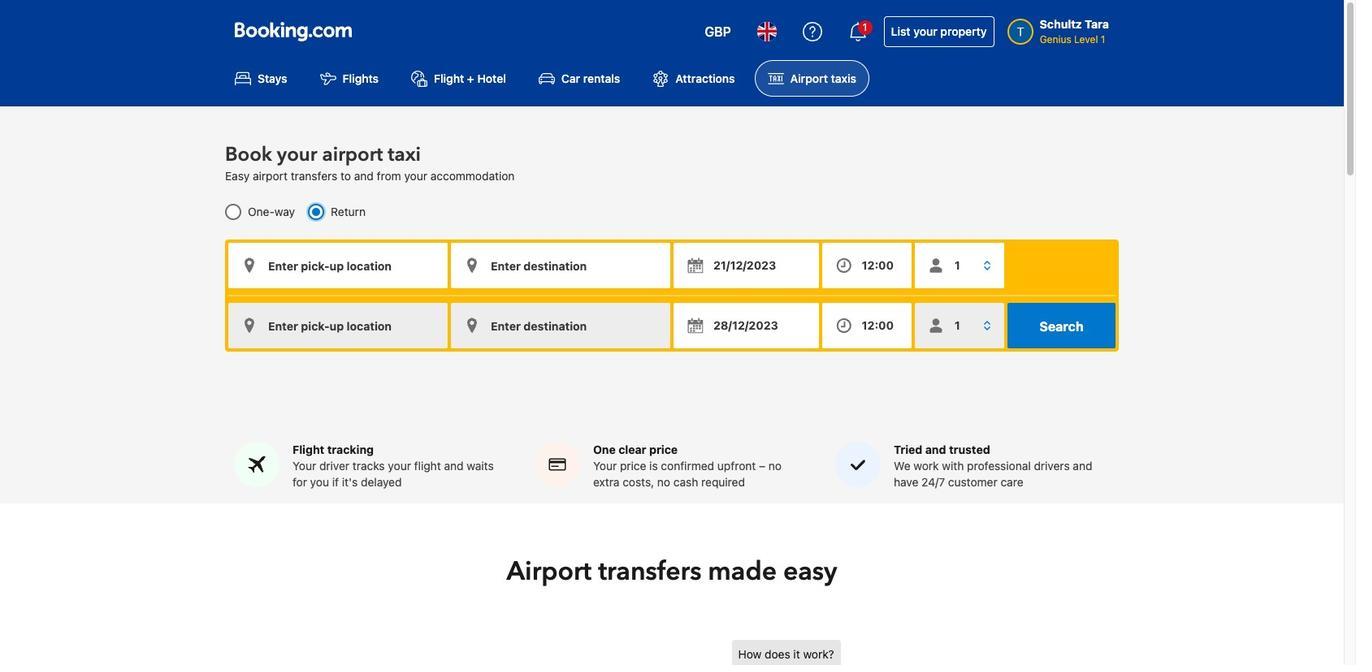 Task type: vqa. For each thing, say whether or not it's contained in the screenshot.
Tried
yes



Task type: locate. For each thing, give the bounding box(es) containing it.
book
[[225, 142, 272, 168]]

1 horizontal spatial no
[[769, 459, 782, 473]]

your up the delayed
[[388, 459, 411, 473]]

level
[[1074, 33, 1098, 46]]

2 your from the left
[[593, 459, 617, 473]]

list
[[891, 24, 911, 38]]

airport taxis link
[[755, 60, 869, 97]]

easy
[[783, 554, 837, 590]]

way
[[275, 205, 295, 219]]

price down clear
[[620, 459, 646, 473]]

your right list
[[914, 24, 938, 38]]

0 horizontal spatial airport
[[253, 169, 288, 183]]

tried and trusted we work with professional drivers and have 24/7 customer care
[[894, 443, 1093, 489]]

1 vertical spatial airport
[[253, 169, 288, 183]]

stays
[[258, 72, 287, 86]]

airport
[[322, 142, 383, 168], [253, 169, 288, 183]]

stays link
[[222, 60, 300, 97]]

1 vertical spatial flight
[[293, 443, 324, 457]]

you
[[310, 476, 329, 489]]

trusted
[[949, 443, 990, 457]]

12:00 button
[[822, 243, 912, 289], [822, 303, 912, 349]]

flight inside flight tracking your driver tracks your flight and waits for you if it's delayed
[[293, 443, 324, 457]]

tracking
[[327, 443, 374, 457]]

1 vertical spatial transfers
[[598, 554, 702, 590]]

0 vertical spatial airport
[[322, 142, 383, 168]]

is
[[649, 459, 658, 473]]

one
[[593, 443, 616, 457]]

gbp
[[705, 24, 731, 39]]

attractions
[[676, 72, 735, 86]]

it's
[[342, 476, 358, 489]]

1 inside schultz tara genius level 1
[[1101, 33, 1106, 46]]

0 vertical spatial airport
[[790, 72, 828, 86]]

0 vertical spatial no
[[769, 459, 782, 473]]

1 left list
[[863, 21, 867, 33]]

12:00
[[862, 259, 894, 272], [862, 319, 894, 333]]

does
[[765, 648, 790, 662]]

1 vertical spatial airport
[[507, 554, 592, 590]]

1 vertical spatial 12:00
[[862, 319, 894, 333]]

0 horizontal spatial price
[[620, 459, 646, 473]]

airport
[[790, 72, 828, 86], [507, 554, 592, 590]]

your down one
[[593, 459, 617, 473]]

12:00 for 21/12/2023
[[862, 259, 894, 272]]

transfers inside book your airport taxi easy airport transfers to and from your accommodation
[[291, 169, 338, 183]]

0 vertical spatial 12:00 button
[[822, 243, 912, 289]]

1 horizontal spatial your
[[593, 459, 617, 473]]

0 horizontal spatial 1
[[863, 21, 867, 33]]

1 inside 'button'
[[863, 21, 867, 33]]

0 horizontal spatial flight
[[293, 443, 324, 457]]

hotel
[[477, 72, 506, 86]]

one-way
[[248, 205, 295, 219]]

for
[[293, 476, 307, 489]]

how
[[738, 648, 762, 662]]

taxis
[[831, 72, 856, 86]]

tracks
[[353, 459, 385, 473]]

1 down tara
[[1101, 33, 1106, 46]]

flights
[[343, 72, 379, 86]]

your
[[914, 24, 938, 38], [277, 142, 317, 168], [404, 169, 427, 183], [388, 459, 411, 473]]

no right '–'
[[769, 459, 782, 473]]

Enter destination text field
[[451, 243, 670, 289]]

2 12:00 from the top
[[862, 319, 894, 333]]

12:00 button for 28/12/2023
[[822, 303, 912, 349]]

21/12/2023 button
[[674, 243, 819, 289]]

0 vertical spatial 12:00
[[862, 259, 894, 272]]

flight left "+"
[[434, 72, 464, 86]]

and inside flight tracking your driver tracks your flight and waits for you if it's delayed
[[444, 459, 464, 473]]

book your airport taxi easy airport transfers to and from your accommodation
[[225, 142, 515, 183]]

price up is
[[649, 443, 678, 457]]

1 horizontal spatial airport
[[322, 142, 383, 168]]

1 horizontal spatial airport
[[790, 72, 828, 86]]

one-
[[248, 205, 275, 219]]

work?
[[803, 648, 834, 662]]

and
[[354, 169, 374, 183], [925, 443, 946, 457], [444, 459, 464, 473], [1073, 459, 1093, 473]]

to
[[341, 169, 351, 183]]

0 horizontal spatial no
[[657, 476, 671, 489]]

flight up driver
[[293, 443, 324, 457]]

flight for flight + hotel
[[434, 72, 464, 86]]

your inside one clear price your price is confirmed upfront – no extra costs, no cash required
[[593, 459, 617, 473]]

0 horizontal spatial transfers
[[291, 169, 338, 183]]

1 horizontal spatial 1
[[1101, 33, 1106, 46]]

1 12:00 button from the top
[[822, 243, 912, 289]]

airport up to
[[322, 142, 383, 168]]

cash
[[674, 476, 698, 489]]

price
[[649, 443, 678, 457], [620, 459, 646, 473]]

no down is
[[657, 476, 671, 489]]

1
[[863, 21, 867, 33], [1101, 33, 1106, 46]]

1 horizontal spatial flight
[[434, 72, 464, 86]]

flight
[[414, 459, 441, 473]]

airport down "book"
[[253, 169, 288, 183]]

booking airport taxi image
[[732, 641, 1073, 666]]

your
[[293, 459, 316, 473], [593, 459, 617, 473]]

0 vertical spatial flight
[[434, 72, 464, 86]]

+
[[467, 72, 474, 86]]

1 your from the left
[[293, 459, 316, 473]]

flight tracking your driver tracks your flight and waits for you if it's delayed
[[293, 443, 494, 489]]

and right to
[[354, 169, 374, 183]]

no
[[769, 459, 782, 473], [657, 476, 671, 489]]

tara
[[1085, 17, 1109, 31]]

0 vertical spatial transfers
[[291, 169, 338, 183]]

1 vertical spatial no
[[657, 476, 671, 489]]

list your property
[[891, 24, 987, 38]]

0 horizontal spatial airport
[[507, 554, 592, 590]]

0 vertical spatial price
[[649, 443, 678, 457]]

1 12:00 from the top
[[862, 259, 894, 272]]

airport transfers made easy
[[507, 554, 837, 590]]

1 vertical spatial 12:00 button
[[822, 303, 912, 349]]

and right flight
[[444, 459, 464, 473]]

transfers
[[291, 169, 338, 183], [598, 554, 702, 590]]

it
[[794, 648, 800, 662]]

0 horizontal spatial your
[[293, 459, 316, 473]]

2 12:00 button from the top
[[822, 303, 912, 349]]

schultz
[[1040, 17, 1082, 31]]

your up for
[[293, 459, 316, 473]]

gbp button
[[695, 12, 741, 51]]

flight
[[434, 72, 464, 86], [293, 443, 324, 457]]

search button
[[1008, 303, 1116, 349]]

28/12/2023 button
[[674, 303, 819, 349]]



Task type: describe. For each thing, give the bounding box(es) containing it.
flights link
[[307, 60, 392, 97]]

12:00 for 28/12/2023
[[862, 319, 894, 333]]

drivers
[[1034, 459, 1070, 473]]

customer
[[948, 476, 998, 489]]

airport for airport taxis
[[790, 72, 828, 86]]

tried
[[894, 443, 923, 457]]

confirmed
[[661, 459, 714, 473]]

driver
[[319, 459, 350, 473]]

return
[[331, 205, 366, 219]]

and right 'drivers'
[[1073, 459, 1093, 473]]

if
[[332, 476, 339, 489]]

how does it work?
[[738, 648, 834, 662]]

attractions link
[[640, 60, 748, 97]]

upfront
[[718, 459, 756, 473]]

genius
[[1040, 33, 1072, 46]]

professional
[[967, 459, 1031, 473]]

delayed
[[361, 476, 402, 489]]

schultz tara genius level 1
[[1040, 17, 1109, 46]]

booking.com online hotel reservations image
[[235, 22, 352, 41]]

1 horizontal spatial transfers
[[598, 554, 702, 590]]

required
[[701, 476, 745, 489]]

property
[[941, 24, 987, 38]]

easy
[[225, 169, 250, 183]]

costs,
[[623, 476, 654, 489]]

flight for flight tracking your driver tracks your flight and waits for you if it's delayed
[[293, 443, 324, 457]]

search
[[1040, 320, 1084, 334]]

rentals
[[583, 72, 620, 86]]

list your property link
[[884, 16, 994, 47]]

waits
[[467, 459, 494, 473]]

1 vertical spatial price
[[620, 459, 646, 473]]

and up work
[[925, 443, 946, 457]]

with
[[942, 459, 964, 473]]

flight + hotel
[[434, 72, 506, 86]]

care
[[1001, 476, 1024, 489]]

one clear price your price is confirmed upfront – no extra costs, no cash required
[[593, 443, 782, 489]]

and inside book your airport taxi easy airport transfers to and from your accommodation
[[354, 169, 374, 183]]

flight + hotel link
[[398, 60, 519, 97]]

1 button
[[838, 12, 877, 51]]

airport taxis
[[790, 72, 856, 86]]

your down "taxi"
[[404, 169, 427, 183]]

12:00 button for 21/12/2023
[[822, 243, 912, 289]]

car
[[561, 72, 580, 86]]

–
[[759, 459, 766, 473]]

1 horizontal spatial price
[[649, 443, 678, 457]]

21/12/2023
[[714, 259, 776, 272]]

your inside flight tracking your driver tracks your flight and waits for you if it's delayed
[[388, 459, 411, 473]]

extra
[[593, 476, 620, 489]]

car rentals link
[[526, 60, 633, 97]]

28/12/2023
[[714, 319, 778, 333]]

your right "book"
[[277, 142, 317, 168]]

made
[[708, 554, 777, 590]]

airport for airport transfers made easy
[[507, 554, 592, 590]]

accommodation
[[431, 169, 515, 183]]

clear
[[619, 443, 647, 457]]

your inside flight tracking your driver tracks your flight and waits for you if it's delayed
[[293, 459, 316, 473]]

Enter pick-up location text field
[[228, 243, 448, 289]]

have
[[894, 476, 919, 489]]

24/7
[[922, 476, 945, 489]]

work
[[914, 459, 939, 473]]

taxi
[[388, 142, 421, 168]]

car rentals
[[561, 72, 620, 86]]

we
[[894, 459, 911, 473]]

from
[[377, 169, 401, 183]]



